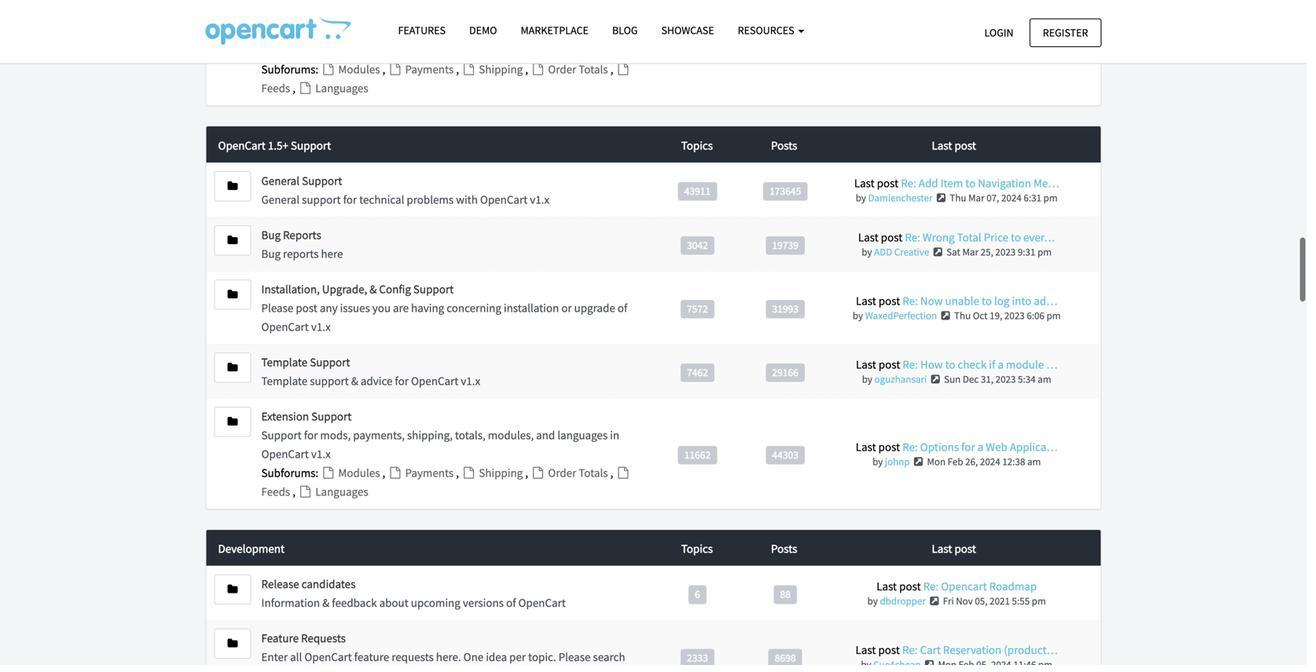 Task type: vqa. For each thing, say whether or not it's contained in the screenshot.
the topics inside unanswered topics link
no



Task type: locate. For each thing, give the bounding box(es) containing it.
opencart left 1.5+
[[218, 138, 266, 153]]

0 vertical spatial shipping
[[477, 62, 525, 77]]

0 vertical spatial please
[[261, 301, 294, 316]]

1 totals, from the top
[[455, 24, 486, 39]]

1 languages from the top
[[558, 24, 608, 39]]

0 vertical spatial modules
[[336, 62, 383, 77]]

by left oguzhansari
[[862, 373, 873, 386]]

last post up last post re: opencart roadmap
[[932, 542, 977, 557]]

file o image for feeds
[[616, 467, 631, 479]]

1 modules from the top
[[336, 62, 383, 77]]

pm for into
[[1047, 309, 1061, 322]]

opencart inside template support template support & advice for opencart v1.x
[[411, 374, 459, 389]]

file o image for modules
[[321, 63, 336, 75]]

by left dbdropper link
[[868, 595, 878, 608]]

173645
[[770, 184, 801, 198]]

1 vertical spatial please
[[559, 650, 591, 665]]

by left jneuhoff
[[868, 52, 878, 65]]

1 vertical spatial posts
[[771, 542, 798, 557]]

modules, inside extensions support support for mods, payments, shipping, totals, modules, and languages in opencart v2.x
[[488, 24, 534, 39]]

0 horizontal spatial of
[[506, 596, 516, 611]]

bug left reports
[[261, 228, 281, 243]]

mods, inside extensions support support for mods, payments, shipping, totals, modules, and languages in opencart v2.x
[[320, 24, 351, 39]]

mar for to
[[969, 191, 985, 204]]

extensions
[[261, 5, 314, 20]]

or
[[562, 301, 572, 316]]

1 feeds link from the top
[[261, 62, 631, 96]]

1 vertical spatial shipping,
[[407, 428, 453, 443]]

1 vertical spatial and
[[536, 428, 555, 443]]

opencart inside extensions support support for mods, payments, shipping, totals, modules, and languages in opencart v2.x
[[261, 43, 309, 58]]

0 vertical spatial general
[[261, 173, 300, 188]]

1 vertical spatial languages link
[[298, 485, 368, 500]]

topics up 43911
[[681, 138, 713, 153]]

9:31
[[1018, 246, 1036, 259]]

check
[[958, 357, 987, 372]]

2 and from the top
[[536, 428, 555, 443]]

view the latest post image for now
[[939, 311, 952, 321]]

any
[[320, 301, 338, 316]]

blog link
[[601, 17, 650, 44]]

0 vertical spatial posts
[[771, 138, 798, 153]]

1 vertical spatial languages
[[558, 428, 608, 443]]

2 payments link from the top
[[388, 466, 456, 481]]

by left johnp
[[873, 456, 883, 469]]

2 subforums: from the top
[[261, 466, 319, 481]]

config
[[379, 282, 411, 297]]

26, down re: options for a web applica… link
[[966, 456, 978, 469]]

1 feeds from the top
[[261, 81, 293, 96]]

a up 'mon feb 26, 2024 12:38 am'
[[978, 440, 984, 455]]

file o image inside languages "link"
[[298, 486, 313, 498]]

shipping link
[[462, 62, 525, 77], [462, 466, 525, 481]]

1 vertical spatial 26,
[[966, 456, 978, 469]]

modules, for support for mods, payments, shipping, totals, modules, and languages in opencart v2.x
[[488, 24, 534, 39]]

last up "add"
[[859, 230, 879, 245]]

2 languages from the top
[[558, 428, 608, 443]]

0 vertical spatial a
[[998, 357, 1004, 372]]

1 vertical spatial payments link
[[388, 466, 456, 481]]

view the latest post image for options
[[912, 457, 925, 467]]

support down general support link
[[302, 192, 341, 207]]

opencart down requests
[[305, 650, 352, 665]]

thu for item
[[950, 191, 967, 204]]

oct
[[973, 309, 988, 322]]

last up the by waxedperfection
[[856, 294, 877, 309]]

05,
[[975, 595, 988, 608]]

2 totals, from the top
[[455, 428, 486, 443]]

2023 down price
[[996, 246, 1016, 259]]

post up the by waxedperfection
[[879, 294, 901, 309]]

1 bug from the top
[[261, 228, 281, 243]]

installation, upgrade, & config support image
[[228, 289, 238, 300]]

2 shipping link from the top
[[462, 466, 525, 481]]

concerning
[[447, 301, 502, 316]]

modules, inside "extension support support for mods, payments, shipping, totals, modules, and languages in opencart v1.x"
[[488, 428, 534, 443]]

1 totals from the top
[[579, 62, 608, 77]]

of right upgrade
[[618, 301, 628, 316]]

and inside extensions support support for mods, payments, shipping, totals, modules, and languages in opencart v2.x
[[536, 24, 555, 39]]

opencart inside opencart 1.5+ support link
[[218, 138, 266, 153]]

last up by johnp
[[856, 440, 876, 455]]

1 order from the top
[[548, 62, 577, 77]]

2023 for to
[[996, 246, 1016, 259]]

1 vertical spatial shipping link
[[462, 466, 525, 481]]

by left damienchester
[[856, 191, 866, 204]]

reports
[[283, 246, 319, 261]]

topics for general support general support for technical problems with opencart v1.x
[[681, 138, 713, 153]]

issues
[[340, 301, 370, 316]]

0 vertical spatial languages link
[[298, 81, 368, 96]]

0 horizontal spatial &
[[322, 596, 330, 611]]

support
[[316, 5, 357, 20], [261, 24, 302, 39], [291, 138, 331, 153], [302, 173, 342, 188], [413, 282, 454, 297], [310, 355, 350, 370], [311, 409, 352, 424], [261, 428, 302, 443]]

payments, inside "extension support support for mods, payments, shipping, totals, modules, and languages in opencart v1.x"
[[353, 428, 405, 443]]

mar down the total
[[963, 246, 979, 259]]

2 in from the top
[[610, 428, 620, 443]]

file o image inside feeds link
[[616, 467, 631, 479]]

mon feb 26, 2024 5:24 pm
[[937, 52, 1046, 65]]

feedback
[[332, 596, 377, 611]]

2 shipping from the top
[[477, 466, 525, 481]]

and for support for mods, payments, shipping, totals, modules, and languages in opencart v1.x
[[536, 428, 555, 443]]

2 payments from the top
[[403, 466, 456, 481]]

1 vertical spatial am
[[1028, 456, 1041, 469]]

feb down last post re: options for a web applica… at the bottom of page
[[948, 456, 964, 469]]

1 mods, from the top
[[320, 24, 351, 39]]

release candidates information & feedback about upcoming versions of opencart
[[261, 577, 566, 611]]

post for re: opencart roadmap
[[900, 580, 921, 595]]

post left cart
[[879, 643, 900, 658]]

file o image inside the modules link
[[321, 63, 336, 75]]

please inside feature requests enter all opencart feature requests here. one idea per topic. please search
[[559, 650, 591, 665]]

in inside "extension support support for mods, payments, shipping, totals, modules, and languages in opencart v1.x"
[[610, 428, 620, 443]]

6:31
[[1024, 191, 1042, 204]]

1 vertical spatial subforums:
[[261, 466, 319, 481]]

if
[[989, 357, 996, 372]]

file o image inside order totals link
[[531, 467, 546, 479]]

in for support for mods, payments, shipping, totals, modules, and languages in opencart v2.x
[[610, 24, 620, 39]]

totals,
[[455, 24, 486, 39], [455, 428, 486, 443]]

0 vertical spatial mods,
[[320, 24, 351, 39]]

2 last post from the top
[[932, 542, 977, 557]]

file o image inside order totals link
[[531, 63, 546, 75]]

support inside the general support general support for technical problems with opencart v1.x
[[302, 192, 341, 207]]

1 order totals from the top
[[546, 62, 611, 77]]

0 vertical spatial support
[[302, 192, 341, 207]]

1 vertical spatial of
[[506, 596, 516, 611]]

unable
[[945, 294, 980, 309]]

v1.x right with
[[530, 192, 550, 207]]

for left technical
[[343, 192, 357, 207]]

1 vertical spatial shipping
[[477, 466, 525, 481]]

0 vertical spatial thu
[[950, 191, 967, 204]]

languages
[[558, 24, 608, 39], [558, 428, 608, 443]]

1 order totals link from the top
[[531, 62, 611, 77]]

add
[[919, 176, 938, 191]]

2333
[[687, 652, 708, 665]]

shipping, inside "extension support support for mods, payments, shipping, totals, modules, and languages in opencart v1.x"
[[407, 428, 453, 443]]

feature
[[354, 650, 389, 665]]

1 vertical spatial topics
[[681, 542, 713, 557]]

0 vertical spatial and
[[536, 24, 555, 39]]

thu
[[950, 191, 967, 204], [955, 309, 971, 322]]

am down applica…
[[1028, 456, 1041, 469]]

2 order from the top
[[548, 466, 577, 481]]

support up reports
[[302, 173, 342, 188]]

1 vertical spatial in
[[610, 428, 620, 443]]

totals
[[579, 62, 608, 77], [579, 466, 608, 481]]

languages inside extensions support support for mods, payments, shipping, totals, modules, and languages in opencart v2.x
[[558, 24, 608, 39]]

1 topics from the top
[[681, 138, 713, 153]]

2024
[[990, 52, 1010, 65], [1002, 191, 1022, 204], [980, 456, 1001, 469]]

1 vertical spatial languages
[[313, 485, 368, 500]]

support for general
[[302, 192, 341, 207]]

feature
[[261, 631, 299, 646]]

0 vertical spatial feb
[[957, 52, 973, 65]]

per
[[510, 650, 526, 665]]

and
[[536, 24, 555, 39], [536, 428, 555, 443]]

bug reports image
[[228, 235, 238, 246]]

for inside the general support general support for technical problems with opencart v1.x
[[343, 192, 357, 207]]

pm right the 5:55
[[1032, 595, 1046, 608]]

& inside installation, upgrade, & config support please post any issues you are having concerning installation or upgrade of opencart v1.x
[[370, 282, 377, 297]]

am
[[1038, 373, 1052, 386], [1028, 456, 1041, 469]]

1 vertical spatial last post
[[932, 542, 977, 557]]

mods, down "extension support" link
[[320, 428, 351, 443]]

shipping, inside extensions support support for mods, payments, shipping, totals, modules, and languages in opencart v2.x
[[407, 24, 453, 39]]

feeds for support for mods, payments, shipping, totals, modules, and languages in opencart v2.x
[[261, 81, 293, 96]]

re: for re: options for a web applica…
[[903, 440, 918, 455]]

1 vertical spatial order
[[548, 466, 577, 481]]

last up by damienchester
[[855, 176, 875, 191]]

order totals
[[546, 62, 611, 77], [546, 466, 611, 481]]

view the latest post image
[[932, 247, 945, 257], [939, 311, 952, 321], [928, 597, 941, 607]]

last post re: add item to navigation me…
[[855, 176, 1060, 191]]

module
[[1006, 357, 1044, 372]]

for down "extension support" link
[[304, 428, 318, 443]]

re: up johnp link
[[903, 440, 918, 455]]

general down general support link
[[261, 192, 300, 207]]

shipping down "extension support support for mods, payments, shipping, totals, modules, and languages in opencart v1.x"
[[477, 466, 525, 481]]

general down 1.5+
[[261, 173, 300, 188]]

2024 down web
[[980, 456, 1001, 469]]

re: for re: add item to navigation me…
[[901, 176, 917, 191]]

extensions support image
[[228, 13, 238, 24]]

view the latest post image down "last post re: now unable to log into ad…" in the top right of the page
[[939, 311, 952, 321]]

payments link down "extension support support for mods, payments, shipping, totals, modules, and languages in opencart v1.x"
[[388, 466, 456, 481]]

opencart inside installation, upgrade, & config support please post any issues you are having concerning installation or upgrade of opencart v1.x
[[261, 320, 309, 334]]

opencart left v2.x
[[261, 43, 309, 58]]

1 template from the top
[[261, 355, 308, 370]]

languages inside "extension support support for mods, payments, shipping, totals, modules, and languages in opencart v1.x"
[[558, 428, 608, 443]]

0 vertical spatial payments,
[[353, 24, 405, 39]]

2 vertical spatial 2024
[[980, 456, 1001, 469]]

opencart down "extension support" link
[[261, 447, 309, 462]]

1 vertical spatial template
[[261, 374, 308, 389]]

file o image
[[462, 63, 477, 75], [616, 63, 631, 75], [298, 82, 313, 94], [321, 467, 336, 479], [388, 467, 403, 479], [462, 467, 477, 479], [531, 467, 546, 479]]

last post for opencart
[[932, 542, 977, 557]]

pm down me… on the top of the page
[[1044, 191, 1058, 204]]

v1.x inside "extension support support for mods, payments, shipping, totals, modules, and languages in opencart v1.x"
[[311, 447, 331, 462]]

totals, inside extensions support support for mods, payments, shipping, totals, modules, and languages in opencart v2.x
[[455, 24, 486, 39]]

2 general from the top
[[261, 192, 300, 207]]

order totals link
[[531, 62, 611, 77], [531, 466, 611, 481]]

25,
[[981, 246, 994, 259]]

2 horizontal spatial &
[[370, 282, 377, 297]]

0 vertical spatial totals,
[[455, 24, 486, 39]]

1 vertical spatial bug
[[261, 246, 281, 261]]

1 vertical spatial order totals link
[[531, 466, 611, 481]]

subforums: down v2.x
[[261, 62, 319, 77]]

1 vertical spatial extension
[[261, 409, 309, 424]]

0 vertical spatial &
[[370, 282, 377, 297]]

0 vertical spatial mar
[[969, 191, 985, 204]]

sat
[[947, 246, 961, 259]]

re: up damienchester
[[901, 176, 917, 191]]

(product…
[[1004, 643, 1058, 658]]

0 vertical spatial shipping,
[[407, 24, 453, 39]]

0 horizontal spatial extension
[[261, 409, 309, 424]]

1 payments link from the top
[[388, 62, 456, 77]]

0 vertical spatial totals
[[579, 62, 608, 77]]

0 vertical spatial languages
[[558, 24, 608, 39]]

by for last post re: add item to navigation me…
[[856, 191, 866, 204]]

1 payments from the top
[[403, 62, 456, 77]]

thu down last post re: add item to navigation me…
[[950, 191, 967, 204]]

modules for v2.x
[[336, 62, 383, 77]]

by dbdropper
[[868, 595, 926, 608]]

& down candidates on the left
[[322, 596, 330, 611]]

2 shipping, from the top
[[407, 428, 453, 443]]

2 order totals from the top
[[546, 466, 611, 481]]

1 posts from the top
[[771, 138, 798, 153]]

44303
[[772, 449, 799, 462]]

posts for last post re: add item to navigation me…
[[771, 138, 798, 153]]

post up by oguzhansari
[[879, 357, 901, 372]]

2 posts from the top
[[771, 542, 798, 557]]

feb for mon feb 26, 2024 12:38 am
[[948, 456, 964, 469]]

extensions support support for mods, payments, shipping, totals, modules, and languages in opencart v2.x
[[261, 5, 620, 58]]

1 vertical spatial totals,
[[455, 428, 486, 443]]

1 languages link from the top
[[298, 81, 368, 96]]

payments, for extension support
[[353, 428, 405, 443]]

1 vertical spatial mods,
[[320, 428, 351, 443]]

feb
[[957, 52, 973, 65], [948, 456, 964, 469]]

development
[[218, 542, 285, 557]]

creative
[[895, 246, 930, 259]]

0 vertical spatial feeds
[[261, 81, 293, 96]]

post left any
[[296, 301, 318, 316]]

languages link for v2.x
[[298, 81, 368, 96]]

0 vertical spatial modules,
[[488, 24, 534, 39]]

damienchester
[[868, 191, 933, 204]]

0 vertical spatial extension
[[992, 36, 1040, 51]]

0 vertical spatial template
[[261, 355, 308, 370]]

1 vertical spatial mon
[[927, 456, 946, 469]]

totals, for extensions support
[[455, 24, 486, 39]]

subforums: down "extension support" link
[[261, 466, 319, 481]]

support down template support link
[[310, 374, 349, 389]]

opencart inside "extension support support for mods, payments, shipping, totals, modules, and languages in opencart v1.x"
[[261, 447, 309, 462]]

pm down "ad…"
[[1047, 309, 1061, 322]]

last post up item
[[932, 138, 977, 153]]

1 last post from the top
[[932, 138, 977, 153]]

1 shipping link from the top
[[462, 62, 525, 77]]

2 vertical spatial &
[[322, 596, 330, 611]]

1 modules link from the top
[[321, 62, 383, 77]]

1 vertical spatial feeds link
[[261, 466, 631, 500]]

2 modules link from the top
[[321, 466, 383, 481]]

last for re: options for a web applica…
[[856, 440, 876, 455]]

0 vertical spatial view the latest post image
[[932, 247, 945, 257]]

0 vertical spatial subforums:
[[261, 62, 319, 77]]

view the latest post image right johnp
[[912, 457, 925, 467]]

0 vertical spatial bug
[[261, 228, 281, 243]]

0 vertical spatial payments
[[403, 62, 456, 77]]

post
[[955, 138, 977, 153], [877, 176, 899, 191], [881, 230, 903, 245], [879, 294, 901, 309], [296, 301, 318, 316], [879, 357, 901, 372], [879, 440, 900, 455], [955, 542, 977, 557], [900, 580, 921, 595], [879, 643, 900, 658]]

file o image for shipping link corresponding to support for mods, payments, shipping, totals, modules, and languages in opencart v1.x
[[462, 467, 477, 479]]

payments, inside extensions support support for mods, payments, shipping, totals, modules, and languages in opencart v2.x
[[353, 24, 405, 39]]

order for extension support support for mods, payments, shipping, totals, modules, and languages in opencart v1.x
[[548, 466, 577, 481]]

2 totals from the top
[[579, 466, 608, 481]]

1 vertical spatial totals
[[579, 466, 608, 481]]

2024 left 5:24
[[990, 52, 1010, 65]]

in for support for mods, payments, shipping, totals, modules, and languages in opencart v1.x
[[610, 428, 620, 443]]

me…
[[1034, 176, 1060, 191]]

modules down "extension support" link
[[336, 466, 383, 481]]

1 vertical spatial a
[[978, 440, 984, 455]]

opencart right with
[[480, 192, 528, 207]]

am for re: how to check if a module …
[[1038, 373, 1052, 386]]

subforums: for v2.x
[[261, 62, 319, 77]]

1 vertical spatial modules,
[[488, 428, 534, 443]]

topics for release candidates information & feedback about upcoming versions of opencart
[[681, 542, 713, 557]]

0 horizontal spatial please
[[261, 301, 294, 316]]

1 general from the top
[[261, 173, 300, 188]]

file o image for payments
[[388, 63, 403, 75]]

extension right the extension support image
[[261, 409, 309, 424]]

1 vertical spatial order totals
[[546, 466, 611, 481]]

v1.x down any
[[311, 320, 331, 334]]

by for last post re: how to check if a module …
[[862, 373, 873, 386]]

shipping for support for mods, payments, shipping, totals, modules, and languages in opencart v2.x
[[477, 62, 525, 77]]

0 vertical spatial last post
[[932, 138, 977, 153]]

feeds up development
[[261, 485, 293, 500]]

1 vertical spatial general
[[261, 192, 300, 207]]

pm for ever…
[[1038, 246, 1052, 259]]

feeds up 1.5+
[[261, 81, 293, 96]]

2 vertical spatial view the latest post image
[[928, 597, 941, 607]]

requests
[[392, 650, 434, 665]]

re: up waxedperfection at the top right of page
[[903, 294, 918, 309]]

0 vertical spatial feeds link
[[261, 62, 631, 96]]

0 vertical spatial 26,
[[975, 52, 988, 65]]

opencart up topic.
[[519, 596, 566, 611]]

modules link down v2.x
[[321, 62, 383, 77]]

and inside "extension support support for mods, payments, shipping, totals, modules, and languages in opencart v1.x"
[[536, 428, 555, 443]]

26, down re: export/import extension p…
[[975, 52, 988, 65]]

in
[[610, 24, 620, 39], [610, 428, 620, 443]]

mon
[[937, 52, 955, 65], [927, 456, 946, 469]]

subforums: for v1.x
[[261, 466, 319, 481]]

2024 for web
[[980, 456, 1001, 469]]

last post re: now unable to log into ad…
[[856, 294, 1058, 309]]

last down by dbdropper
[[856, 643, 876, 658]]

shipping link down "extension support support for mods, payments, shipping, totals, modules, and languages in opencart v1.x"
[[462, 466, 525, 481]]

view the latest post image down item
[[935, 193, 948, 203]]

file o image inside payments link
[[388, 467, 403, 479]]

last post re: opencart roadmap
[[877, 580, 1037, 595]]

payments, down advice
[[353, 428, 405, 443]]

1 subforums: from the top
[[261, 62, 319, 77]]

1 horizontal spatial please
[[559, 650, 591, 665]]

posts for last post re: opencart roadmap
[[771, 542, 798, 557]]

and for support for mods, payments, shipping, totals, modules, and languages in opencart v2.x
[[536, 24, 555, 39]]

2 modules, from the top
[[488, 428, 534, 443]]

extensions support link
[[261, 5, 357, 20]]

0 vertical spatial order totals link
[[531, 62, 611, 77]]

upgrade,
[[322, 282, 367, 297]]

extension inside "extension support support for mods, payments, shipping, totals, modules, and languages in opencart v1.x"
[[261, 409, 309, 424]]

mon down options at the bottom of page
[[927, 456, 946, 469]]

1 vertical spatial 2023
[[1005, 309, 1025, 322]]

roadmap
[[990, 580, 1037, 595]]

by for last post re: wrong total price to ever…
[[862, 246, 872, 259]]

file o image
[[321, 63, 336, 75], [388, 63, 403, 75], [531, 63, 546, 75], [616, 467, 631, 479], [298, 486, 313, 498]]

1 shipping from the top
[[477, 62, 525, 77]]

bug down "bug reports" link
[[261, 246, 281, 261]]

extension
[[992, 36, 1040, 51], [261, 409, 309, 424]]

1 vertical spatial 2024
[[1002, 191, 1022, 204]]

0 vertical spatial in
[[610, 24, 620, 39]]

1 payments, from the top
[[353, 24, 405, 39]]

last for re: opencart roadmap
[[877, 580, 897, 595]]

0 vertical spatial 2023
[[996, 246, 1016, 259]]

resources link
[[726, 17, 816, 44]]

view the latest post image down how
[[929, 375, 942, 385]]

shipping link for support for mods, payments, shipping, totals, modules, and languages in opencart v1.x
[[462, 466, 525, 481]]

1 vertical spatial mar
[[963, 246, 979, 259]]

support inside template support template support & advice for opencart v1.x
[[310, 355, 350, 370]]

& inside template support template support & advice for opencart v1.x
[[351, 374, 358, 389]]

pm right 5:24
[[1032, 52, 1046, 65]]

last post for add
[[932, 138, 977, 153]]

1 vertical spatial view the latest post image
[[939, 311, 952, 321]]

file o image inside the modules link
[[321, 467, 336, 479]]

mods,
[[320, 24, 351, 39], [320, 428, 351, 443]]

support inside the general support general support for technical problems with opencart v1.x
[[302, 173, 342, 188]]

1 in from the top
[[610, 24, 620, 39]]

opencart down installation,
[[261, 320, 309, 334]]

0 vertical spatial payments link
[[388, 62, 456, 77]]

payments,
[[353, 24, 405, 39], [353, 428, 405, 443]]

for inside extensions support support for mods, payments, shipping, totals, modules, and languages in opencart v2.x
[[304, 24, 318, 39]]

view the latest post image for how
[[929, 375, 942, 385]]

0 vertical spatial order
[[548, 62, 577, 77]]

support right 1.5+
[[291, 138, 331, 153]]

1 vertical spatial support
[[310, 374, 349, 389]]

am down the …
[[1038, 373, 1052, 386]]

feature requests image
[[228, 639, 238, 650]]

2 mods, from the top
[[320, 428, 351, 443]]

re:
[[902, 36, 917, 51], [901, 176, 917, 191], [905, 230, 921, 245], [903, 294, 918, 309], [903, 357, 918, 372], [903, 440, 918, 455], [924, 580, 939, 595], [903, 643, 918, 658]]

support inside template support template support & advice for opencart v1.x
[[310, 374, 349, 389]]

…
[[1047, 357, 1058, 372]]

shipping for support for mods, payments, shipping, totals, modules, and languages in opencart v1.x
[[477, 466, 525, 481]]

shipping, for extension support
[[407, 428, 453, 443]]

in inside extensions support support for mods, payments, shipping, totals, modules, and languages in opencart v2.x
[[610, 24, 620, 39]]

1 vertical spatial feb
[[948, 456, 964, 469]]

2 payments, from the top
[[353, 428, 405, 443]]

1 vertical spatial &
[[351, 374, 358, 389]]

26, for 5:24
[[975, 52, 988, 65]]

modules for v1.x
[[336, 466, 383, 481]]

1 horizontal spatial &
[[351, 374, 358, 389]]

for right advice
[[395, 374, 409, 389]]

2 order totals link from the top
[[531, 466, 611, 481]]

applica…
[[1010, 440, 1058, 455]]

johnp
[[885, 456, 910, 469]]

v2.x
[[311, 43, 331, 58]]

feeds link down extensions support support for mods, payments, shipping, totals, modules, and languages in opencart v2.x
[[261, 62, 631, 96]]

of right versions
[[506, 596, 516, 611]]

payments down extensions support support for mods, payments, shipping, totals, modules, and languages in opencart v2.x
[[403, 62, 456, 77]]

modules down extensions support link
[[336, 62, 383, 77]]

payments link down features link
[[388, 62, 456, 77]]

0 vertical spatial order totals
[[546, 62, 611, 77]]

1 vertical spatial modules
[[336, 466, 383, 481]]

1 languages from the top
[[313, 81, 368, 96]]

1 vertical spatial payments
[[403, 466, 456, 481]]

shipping down demo link
[[477, 62, 525, 77]]

,
[[383, 62, 388, 77], [456, 62, 462, 77], [525, 62, 531, 77], [611, 62, 616, 77], [293, 81, 298, 96], [383, 466, 388, 481], [456, 466, 462, 481], [525, 466, 531, 481], [611, 466, 616, 481], [293, 485, 298, 500]]

0 vertical spatial topics
[[681, 138, 713, 153]]

release candidates image
[[228, 585, 238, 596]]

feb for mon feb 26, 2024 5:24 pm
[[957, 52, 973, 65]]

1 and from the top
[[536, 24, 555, 39]]

0 vertical spatial modules link
[[321, 62, 383, 77]]

0 vertical spatial shipping link
[[462, 62, 525, 77]]

2 feeds link from the top
[[261, 466, 631, 500]]

feb down export/import
[[957, 52, 973, 65]]

2 feeds from the top
[[261, 485, 293, 500]]

by left waxedperfection link
[[853, 309, 863, 322]]

1 shipping, from the top
[[407, 24, 453, 39]]

development link
[[218, 540, 654, 559]]

0 vertical spatial languages
[[313, 81, 368, 96]]

mon for mon feb 26, 2024 12:38 am
[[927, 456, 946, 469]]

feeds link for extensions support
[[261, 62, 631, 96]]

extension up 5:24
[[992, 36, 1040, 51]]

2024 down the navigation
[[1002, 191, 1022, 204]]

with
[[456, 192, 478, 207]]

1 vertical spatial feeds
[[261, 485, 293, 500]]

1 modules, from the top
[[488, 24, 534, 39]]

2 languages link from the top
[[298, 485, 368, 500]]

2 languages from the top
[[313, 485, 368, 500]]

payments down "extension support support for mods, payments, shipping, totals, modules, and languages in opencart v1.x"
[[403, 466, 456, 481]]

5:34
[[1018, 373, 1036, 386]]

installation,
[[261, 282, 320, 297]]

file o image inside payments link
[[388, 63, 403, 75]]

payments for extension support
[[403, 466, 456, 481]]

2 modules from the top
[[336, 466, 383, 481]]

1 vertical spatial thu
[[955, 309, 971, 322]]

please right topic.
[[559, 650, 591, 665]]

mods, inside "extension support support for mods, payments, shipping, totals, modules, and languages in opencart v1.x"
[[320, 428, 351, 443]]

0 vertical spatial of
[[618, 301, 628, 316]]

totals, inside "extension support support for mods, payments, shipping, totals, modules, and languages in opencart v1.x"
[[455, 428, 486, 443]]

0 vertical spatial mon
[[937, 52, 955, 65]]

last up by oguzhansari
[[856, 357, 877, 372]]

bug
[[261, 228, 281, 243], [261, 246, 281, 261]]

view the latest post image
[[935, 193, 948, 203], [929, 375, 942, 385], [912, 457, 925, 467], [923, 661, 936, 666]]

2 topics from the top
[[681, 542, 713, 557]]

2023 down the into
[[1005, 309, 1025, 322]]

file o image for order totals link associated with support for mods, payments, shipping, totals, modules, and languages in opencart v1.x
[[531, 467, 546, 479]]

please down installation,
[[261, 301, 294, 316]]

1 vertical spatial payments,
[[353, 428, 405, 443]]

1 vertical spatial modules link
[[321, 466, 383, 481]]

2 vertical spatial 2023
[[996, 373, 1016, 386]]

1 horizontal spatial of
[[618, 301, 628, 316]]



Task type: describe. For each thing, give the bounding box(es) containing it.
template support template support & advice for opencart v1.x
[[261, 355, 481, 389]]

re: cart reservation (product… link
[[903, 643, 1058, 658]]

technical
[[359, 192, 404, 207]]

languages for v1.x
[[313, 485, 368, 500]]

demo link
[[458, 17, 509, 44]]

languages for support for mods, payments, shipping, totals, modules, and languages in opencart v2.x
[[558, 24, 608, 39]]

to left log
[[982, 294, 992, 309]]

oguzhansari
[[875, 373, 927, 386]]

post for re: now unable to log into ad…
[[879, 294, 901, 309]]

re: for re: how to check if a module …
[[903, 357, 918, 372]]

07,
[[987, 191, 1000, 204]]

v1.x inside template support template support & advice for opencart v1.x
[[461, 374, 481, 389]]

upcoming
[[411, 596, 461, 611]]

all
[[290, 650, 302, 665]]

johnp link
[[885, 456, 910, 469]]

shipping, for extensions support
[[407, 24, 453, 39]]

v1.x inside installation, upgrade, & config support please post any issues you are having concerning installation or upgrade of opencart v1.x
[[311, 320, 331, 334]]

installation
[[504, 301, 559, 316]]

by johnp
[[873, 456, 910, 469]]

languages link for v1.x
[[298, 485, 368, 500]]

order totals link for support for mods, payments, shipping, totals, modules, and languages in opencart v1.x
[[531, 466, 611, 481]]

last for re: wrong total price to ever…
[[859, 230, 879, 245]]

add
[[874, 246, 893, 259]]

post for re: how to check if a module …
[[879, 357, 901, 372]]

opencart inside feature requests enter all opencart feature requests here. one idea per topic. please search
[[305, 650, 352, 665]]

of inside release candidates information & feedback about upcoming versions of opencart
[[506, 596, 516, 611]]

feature requests enter all opencart feature requests here. one idea per topic. please search
[[261, 631, 626, 666]]

modules, for support for mods, payments, shipping, totals, modules, and languages in opencart v1.x
[[488, 428, 534, 443]]

6:06
[[1027, 309, 1045, 322]]

last for re: now unable to log into ad…
[[856, 294, 877, 309]]

fri nov 05, 2021 5:55 pm
[[943, 595, 1046, 608]]

nov
[[956, 595, 973, 608]]

re: for re: opencart roadmap
[[924, 580, 939, 595]]

problems
[[407, 192, 454, 207]]

bug reports bug reports here
[[261, 228, 343, 261]]

support inside installation, upgrade, & config support please post any issues you are having concerning installation or upgrade of opencart v1.x
[[413, 282, 454, 297]]

post for re: wrong total price to ever…
[[881, 230, 903, 245]]

file o image for languages
[[298, 486, 313, 498]]

re: for re: now unable to log into ad…
[[903, 294, 918, 309]]

order totals for extension support support for mods, payments, shipping, totals, modules, and languages in opencart v1.x
[[546, 466, 611, 481]]

1 horizontal spatial extension
[[992, 36, 1040, 51]]

having
[[411, 301, 444, 316]]

export/import
[[920, 36, 990, 51]]

view the latest post image for wrong
[[932, 247, 945, 257]]

reports
[[283, 228, 321, 243]]

support down template support template support & advice for opencart v1.x
[[311, 409, 352, 424]]

to up sun
[[946, 357, 956, 372]]

release
[[261, 577, 299, 592]]

marketplace
[[521, 23, 589, 37]]

last for re: cart reservation (product…
[[856, 643, 876, 658]]

thu oct 19, 2023 6:06 pm
[[955, 309, 1061, 322]]

post up 'opencart'
[[955, 542, 977, 557]]

shipping link for support for mods, payments, shipping, totals, modules, and languages in opencart v2.x
[[462, 62, 525, 77]]

navigation
[[978, 176, 1032, 191]]

mods, for v2.x
[[320, 24, 351, 39]]

installation, upgrade, & config support please post any issues you are having concerning installation or upgrade of opencart v1.x
[[261, 282, 628, 334]]

8698
[[775, 652, 796, 665]]

last for re: how to check if a module …
[[856, 357, 877, 372]]

post for re: options for a web applica…
[[879, 440, 900, 455]]

payments for extensions support
[[403, 62, 456, 77]]

payments, for extensions support
[[353, 24, 405, 39]]

re: how to check if a module … link
[[903, 357, 1058, 372]]

please inside installation, upgrade, & config support please post any issues you are having concerning installation or upgrade of opencart v1.x
[[261, 301, 294, 316]]

one
[[464, 650, 484, 665]]

am for re: options for a web applica…
[[1028, 456, 1041, 469]]

resources
[[738, 23, 797, 37]]

ad…
[[1034, 294, 1058, 309]]

dec
[[963, 373, 979, 386]]

2023 for log
[[1005, 309, 1025, 322]]

how
[[921, 357, 943, 372]]

0 vertical spatial 2024
[[990, 52, 1010, 65]]

options
[[921, 440, 959, 455]]

web
[[986, 440, 1008, 455]]

languages for v2.x
[[313, 81, 368, 96]]

2023 for if
[[996, 373, 1016, 386]]

support up v2.x
[[316, 5, 357, 20]]

last for re: add item to navigation me…
[[855, 176, 875, 191]]

re: options for a web applica… link
[[903, 440, 1058, 455]]

last post re: cart reservation (product…
[[856, 643, 1058, 658]]

languages for support for mods, payments, shipping, totals, modules, and languages in opencart v1.x
[[558, 428, 608, 443]]

upgrade
[[574, 301, 615, 316]]

1.5+
[[268, 138, 289, 153]]

login link
[[971, 18, 1027, 47]]

31993
[[772, 302, 799, 316]]

file o image for shipping link for support for mods, payments, shipping, totals, modules, and languages in opencart v2.x
[[462, 63, 477, 75]]

re: export/import extension p…
[[902, 36, 1059, 51]]

post for re: cart reservation (product…
[[879, 643, 900, 658]]

extension support image
[[228, 417, 238, 428]]

features link
[[386, 17, 458, 44]]

installation, upgrade, & config support link
[[261, 282, 454, 297]]

jneuhoff
[[880, 52, 920, 65]]

dbdropper
[[880, 595, 926, 608]]

1 horizontal spatial a
[[998, 357, 1004, 372]]

support for template
[[310, 374, 349, 389]]

to right item
[[966, 176, 976, 191]]

search
[[593, 650, 626, 665]]

dbdropper link
[[880, 595, 926, 608]]

idea
[[486, 650, 507, 665]]

reservation
[[943, 643, 1002, 658]]

cart
[[920, 643, 941, 658]]

11662
[[685, 449, 711, 462]]

0 horizontal spatial a
[[978, 440, 984, 455]]

support down "extension support" link
[[261, 428, 302, 443]]

general support image
[[228, 181, 238, 192]]

order totals for extensions support support for mods, payments, shipping, totals, modules, and languages in opencart v2.x
[[546, 62, 611, 77]]

support down the 'extensions' on the top of page
[[261, 24, 302, 39]]

general support link
[[261, 173, 342, 188]]

file o image for the modules link corresponding to v1.x
[[321, 467, 336, 479]]

opencart inside release candidates information & feedback about upcoming versions of opencart
[[519, 596, 566, 611]]

log
[[995, 294, 1010, 309]]

by damienchester
[[856, 191, 933, 204]]

login
[[985, 26, 1014, 40]]

order totals link for support for mods, payments, shipping, totals, modules, and languages in opencart v2.x
[[531, 62, 611, 77]]

you
[[372, 301, 391, 316]]

6
[[695, 588, 700, 602]]

fri
[[943, 595, 954, 608]]

by add creative
[[862, 246, 930, 259]]

into
[[1012, 294, 1032, 309]]

by for last post re: now unable to log into ad…
[[853, 309, 863, 322]]

for up 'mon feb 26, 2024 12:38 am'
[[962, 440, 976, 455]]

totals, for extension support
[[455, 428, 486, 443]]

mods, for v1.x
[[320, 428, 351, 443]]

here
[[321, 246, 343, 261]]

bug reports link
[[261, 228, 321, 243]]

modules link for v2.x
[[321, 62, 383, 77]]

file o image for order totals
[[531, 63, 546, 75]]

re: for re: cart reservation (product…
[[903, 643, 918, 658]]

mon for mon feb 26, 2024 5:24 pm
[[937, 52, 955, 65]]

view the latest post image down cart
[[923, 661, 936, 666]]

26, for 12:38
[[966, 456, 978, 469]]

file o image for extension support's payments link
[[388, 467, 403, 479]]

feature requests link
[[261, 631, 346, 646]]

now
[[921, 294, 943, 309]]

thu mar 07, 2024 6:31 pm
[[950, 191, 1058, 204]]

post inside installation, upgrade, & config support please post any issues you are having concerning installation or upgrade of opencart v1.x
[[296, 301, 318, 316]]

waxedperfection
[[865, 309, 937, 322]]

payments link for extension support
[[388, 466, 456, 481]]

information
[[261, 596, 320, 611]]

opencart inside the general support general support for technical problems with opencart v1.x
[[480, 192, 528, 207]]

5:55
[[1012, 595, 1030, 608]]

thu for unable
[[955, 309, 971, 322]]

feeds for support for mods, payments, shipping, totals, modules, and languages in opencart v1.x
[[261, 485, 293, 500]]

post for re: add item to navigation me…
[[877, 176, 899, 191]]

by for last post re: options for a web applica…
[[873, 456, 883, 469]]

totals for extension support support for mods, payments, shipping, totals, modules, and languages in opencart v1.x
[[579, 466, 608, 481]]

add creative link
[[874, 246, 930, 259]]

advice
[[361, 374, 393, 389]]

template support image
[[228, 362, 238, 373]]

re: up 'jneuhoff' link
[[902, 36, 917, 51]]

topic.
[[528, 650, 556, 665]]

v1.x inside the general support general support for technical problems with opencart v1.x
[[530, 192, 550, 207]]

release candidates link
[[261, 577, 356, 592]]

43911
[[685, 184, 711, 198]]

mar for price
[[963, 246, 979, 259]]

of inside installation, upgrade, & config support please post any issues you are having concerning installation or upgrade of opencart v1.x
[[618, 301, 628, 316]]

last up item
[[932, 138, 953, 153]]

2 template from the top
[[261, 374, 308, 389]]

for inside "extension support support for mods, payments, shipping, totals, modules, and languages in opencart v1.x"
[[304, 428, 318, 443]]

view the latest post image for add
[[935, 193, 948, 203]]

2024 for navigation
[[1002, 191, 1022, 204]]

versions
[[463, 596, 504, 611]]

post up last post re: add item to navigation me…
[[955, 138, 977, 153]]

candidates
[[302, 577, 356, 592]]

totals for extensions support support for mods, payments, shipping, totals, modules, and languages in opencart v2.x
[[579, 62, 608, 77]]

view the latest post image for opencart
[[928, 597, 941, 607]]

by jneuhoff
[[868, 52, 920, 65]]

5:24
[[1012, 52, 1030, 65]]

by waxedperfection
[[853, 309, 937, 322]]

last up last post re: opencart roadmap
[[932, 542, 953, 557]]

modules link for v1.x
[[321, 466, 383, 481]]

waxedperfection link
[[865, 309, 937, 322]]

to up the 9:31
[[1011, 230, 1021, 245]]

& inside release candidates information & feedback about upcoming versions of opencart
[[322, 596, 330, 611]]

12:38
[[1003, 456, 1026, 469]]

order for extensions support support for mods, payments, shipping, totals, modules, and languages in opencart v2.x
[[548, 62, 577, 77]]

last post re: how to check if a module …
[[856, 357, 1058, 372]]

2 bug from the top
[[261, 246, 281, 261]]

feeds link for extension support
[[261, 466, 631, 500]]

for inside template support template support & advice for opencart v1.x
[[395, 374, 409, 389]]

19739
[[772, 239, 799, 252]]



